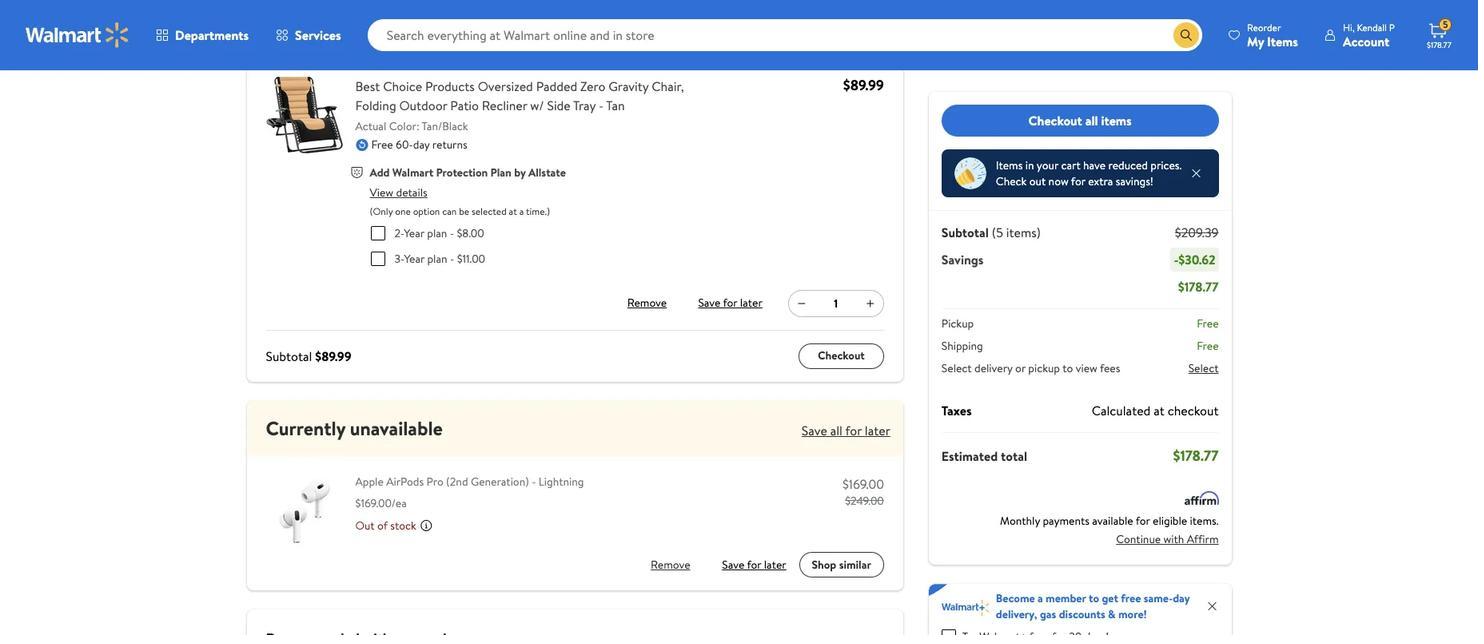 Task type: vqa. For each thing, say whether or not it's contained in the screenshot.
$17.97 59.9 ¢/OZ
no



Task type: locate. For each thing, give the bounding box(es) containing it.
view details button
[[370, 184, 428, 200]]

0 horizontal spatial day
[[413, 137, 430, 153]]

1 vertical spatial free
[[1198, 316, 1219, 332]]

all
[[1086, 112, 1099, 129], [831, 422, 843, 439]]

1 horizontal spatial a
[[1038, 591, 1044, 607]]

select for select delivery or pickup to view fees
[[942, 361, 972, 377]]

choice inside best choice products oversized padded zero gravity chair, folding outdoor patio recliner w/ side tray - tan actual color: tan/black
[[383, 78, 422, 95]]

for left shop
[[747, 557, 762, 573]]

save for later for the save for later button corresponding to bottom remove "button"
[[722, 557, 787, 573]]

a inside become a member to get free same-day delivery, gas discounts & more!
[[1038, 591, 1044, 607]]

save for later button left decrease quantity best choice products oversized padded zero gravity chair, folding outdoor patio recliner w/ side tray - tan, current quantity 1 icon
[[695, 291, 766, 316]]

items
[[1268, 32, 1299, 50], [996, 158, 1023, 174]]

0 horizontal spatial select
[[942, 361, 972, 377]]

best right shipped
[[364, 22, 385, 38]]

alert
[[266, 45, 322, 70]]

tan/black
[[422, 118, 468, 134]]

(5
[[992, 224, 1004, 242]]

free for pickup
[[1198, 316, 1219, 332]]

5 $178.77
[[1428, 18, 1452, 50]]

1 vertical spatial a
[[1038, 591, 1044, 607]]

2 select from the left
[[1189, 361, 1219, 377]]

1 horizontal spatial later
[[764, 557, 787, 573]]

0 vertical spatial at
[[509, 204, 517, 218]]

day left close walmart plus section image
[[1173, 591, 1190, 607]]

at right selected
[[509, 204, 517, 218]]

subtotal (5 items)
[[942, 224, 1041, 242]]

pickup
[[942, 316, 974, 332]]

0 vertical spatial to
[[1063, 361, 1074, 377]]

protection
[[436, 165, 488, 181]]

0 vertical spatial $178.77
[[1428, 39, 1452, 50]]

later
[[740, 295, 763, 311], [865, 422, 891, 439], [764, 557, 787, 573]]

at
[[509, 204, 517, 218], [1154, 402, 1165, 420]]

2 plan from the top
[[427, 251, 448, 267]]

affirm
[[1187, 531, 1219, 547]]

pickup
[[1029, 361, 1061, 377]]

0 vertical spatial all
[[1086, 112, 1099, 129]]

save
[[699, 295, 721, 311], [802, 422, 828, 439], [722, 557, 745, 573]]

all down checkout button
[[831, 422, 843, 439]]

items inside reorder my items
[[1268, 32, 1299, 50]]

$178.77 up affirm icon
[[1174, 446, 1219, 466]]

1 vertical spatial products
[[425, 78, 475, 95]]

0 vertical spatial plan
[[427, 225, 447, 241]]

save for later button for topmost remove "button"
[[695, 291, 766, 316]]

0 vertical spatial subtotal
[[942, 224, 989, 242]]

$178.77 down $30.62
[[1179, 278, 1219, 296]]

at left checkout
[[1154, 402, 1165, 420]]

out of stock
[[356, 518, 417, 534]]

1 vertical spatial remove
[[651, 557, 691, 573]]

to
[[1063, 361, 1074, 377], [1089, 591, 1100, 607]]

1 vertical spatial subtotal
[[266, 348, 312, 365]]

out of stock info. check back soon! our stock changes quickly – this item may be restocked while you're shopping. tooltip
[[420, 520, 433, 533]]

0 vertical spatial best
[[364, 22, 385, 38]]

1 vertical spatial save for later
[[722, 557, 787, 573]]

view
[[1076, 361, 1098, 377]]

checkout down 1
[[818, 348, 865, 364]]

1 horizontal spatial select
[[1189, 361, 1219, 377]]

1 plan from the top
[[427, 225, 447, 241]]

for right "now"
[[1072, 174, 1086, 190]]

products inside best choice products oversized padded zero gravity chair, folding outdoor patio recliner w/ side tray - tan actual color: tan/black
[[425, 78, 475, 95]]

1 horizontal spatial at
[[1154, 402, 1165, 420]]

a
[[520, 204, 524, 218], [1038, 591, 1044, 607]]

extra
[[1089, 174, 1114, 190]]

0 horizontal spatial at
[[509, 204, 517, 218]]

$249.00
[[845, 493, 884, 509]]

subtotal up savings
[[942, 224, 989, 242]]

best choice products oversized padded zero gravity chair, folding outdoor patio recliner w/ side tray - tan, with add-on services, actual color: tan/black, 1 in cart image
[[266, 77, 343, 154]]

1
[[834, 296, 838, 312]]

best choice products oversized padded zero gravity chair, folding outdoor patio recliner w/ side tray - tan actual color: tan/black
[[356, 78, 684, 134]]

a right become
[[1038, 591, 1044, 607]]

2 vertical spatial later
[[764, 557, 787, 573]]

by right plan
[[514, 165, 526, 181]]

2 horizontal spatial later
[[865, 422, 891, 439]]

increase quantity best choice products oversized padded zero gravity chair, folding outdoor patio recliner w/ side tray - tan, current quantity 1 image
[[864, 297, 877, 310]]

1 vertical spatial by
[[514, 165, 526, 181]]

0 vertical spatial later
[[740, 295, 763, 311]]

save for later left shop
[[722, 557, 787, 573]]

1 year from the top
[[404, 225, 425, 241]]

2 vertical spatial free
[[1198, 338, 1219, 354]]

1 vertical spatial $178.77
[[1179, 278, 1219, 296]]

1 vertical spatial to
[[1089, 591, 1100, 607]]

products
[[425, 22, 468, 38], [425, 78, 475, 95]]

plan down option
[[427, 225, 447, 241]]

0 vertical spatial a
[[520, 204, 524, 218]]

1 vertical spatial save for later button
[[722, 552, 787, 578]]

to left 'view'
[[1063, 361, 1074, 377]]

0 vertical spatial remove button
[[622, 291, 673, 316]]

0 vertical spatial day
[[413, 137, 430, 153]]

checkout
[[1168, 402, 1219, 420]]

(2nd
[[446, 474, 468, 490]]

gas
[[1040, 607, 1057, 623]]

member
[[1046, 591, 1087, 607]]

checkout all items
[[1029, 112, 1132, 129]]

later left decrease quantity best choice products oversized padded zero gravity chair, folding outdoor patio recliner w/ side tray - tan, current quantity 1 icon
[[740, 295, 763, 311]]

patio
[[451, 97, 479, 114]]

2 vertical spatial save
[[722, 557, 745, 573]]

1 vertical spatial items
[[996, 158, 1023, 174]]

1 vertical spatial plan
[[427, 251, 448, 267]]

$169.00 $249.00
[[843, 476, 884, 509]]

save for later button left shop
[[722, 552, 787, 578]]

$178.77 down 5
[[1428, 39, 1452, 50]]

selected
[[472, 204, 507, 218]]

0 horizontal spatial all
[[831, 422, 843, 439]]

to left get
[[1089, 591, 1100, 607]]

save for later inside button
[[699, 295, 763, 311]]

generation)
[[471, 474, 529, 490]]

day inside become a member to get free same-day delivery, gas discounts & more!
[[1173, 591, 1190, 607]]

account
[[1344, 32, 1390, 50]]

save for later button for bottom remove "button"
[[722, 552, 787, 578]]

plan down 2-year plan - $8.00
[[427, 251, 448, 267]]

1 horizontal spatial items
[[1268, 32, 1299, 50]]

add walmart protection plan by allstate
[[370, 165, 566, 181]]

subtotal
[[942, 224, 989, 242], [266, 348, 312, 365]]

save for later
[[699, 295, 763, 311], [722, 557, 787, 573]]

remove inside "button"
[[628, 295, 667, 311]]

all for items
[[1086, 112, 1099, 129]]

delivery
[[975, 361, 1013, 377]]

color:
[[389, 118, 420, 134]]

0 vertical spatial save for later
[[699, 295, 763, 311]]

2 year from the top
[[404, 251, 425, 267]]

1 horizontal spatial save
[[722, 557, 745, 573]]

p
[[1390, 20, 1396, 34]]

0 vertical spatial save
[[699, 295, 721, 311]]

1 vertical spatial remove button
[[651, 552, 691, 578]]

select
[[942, 361, 972, 377], [1189, 361, 1219, 377]]

choice
[[388, 22, 422, 38], [383, 78, 422, 95]]

all left items
[[1086, 112, 1099, 129]]

1 horizontal spatial all
[[1086, 112, 1099, 129]]

later left shop
[[764, 557, 787, 573]]

remove button
[[622, 291, 673, 316], [651, 552, 691, 578]]

-$30.62
[[1174, 251, 1216, 269]]

- left $11.00
[[450, 251, 455, 267]]

items right my
[[1268, 32, 1299, 50]]

for up $169.00
[[846, 422, 862, 439]]

1 vertical spatial choice
[[383, 78, 422, 95]]

can
[[442, 204, 457, 218]]

checkout for checkout all items
[[1029, 112, 1083, 129]]

0 horizontal spatial later
[[740, 295, 763, 311]]

shop similar
[[812, 557, 872, 573]]

select up checkout
[[1189, 361, 1219, 377]]

details
[[396, 184, 428, 200]]

become a member to get free same-day delivery, gas discounts & more!
[[996, 591, 1190, 623]]

3-
[[395, 251, 404, 267]]

best up folding on the top left of page
[[356, 78, 380, 95]]

later for topmost remove "button"'s the save for later button
[[740, 295, 763, 311]]

by right shipped
[[350, 22, 361, 38]]

close walmart plus section image
[[1206, 601, 1219, 613]]

checkout
[[1029, 112, 1083, 129], [818, 348, 865, 364]]

items inside items in your cart have reduced prices. check out now for extra savings!
[[996, 158, 1023, 174]]

save for topmost remove "button"'s the save for later button
[[699, 295, 721, 311]]

with
[[1164, 531, 1185, 547]]

0 vertical spatial checkout
[[1029, 112, 1083, 129]]

walmart plus image
[[942, 601, 990, 617]]

folding
[[356, 97, 396, 114]]

close nudge image
[[1190, 167, 1203, 180]]

Search search field
[[368, 19, 1203, 51]]

1 horizontal spatial subtotal
[[942, 224, 989, 242]]

subtotal $89.99
[[266, 348, 352, 365]]

year down one
[[404, 225, 425, 241]]

later for the save for later button corresponding to bottom remove "button"
[[764, 557, 787, 573]]

0 horizontal spatial a
[[520, 204, 524, 218]]

2 horizontal spatial save
[[802, 422, 828, 439]]

0 horizontal spatial save
[[699, 295, 721, 311]]

later inside "save all for later" link
[[865, 422, 891, 439]]

year for 3-
[[404, 251, 425, 267]]

0 horizontal spatial checkout
[[818, 348, 865, 364]]

1 vertical spatial at
[[1154, 402, 1165, 420]]

checkout up your
[[1029, 112, 1083, 129]]

continue with affirm link
[[1117, 527, 1219, 553]]

0 horizontal spatial by
[[350, 22, 361, 38]]

become
[[996, 591, 1035, 607]]

best
[[364, 22, 385, 38], [356, 78, 380, 95]]

3-Year plan - $11.00 checkbox
[[371, 252, 385, 266]]

1 vertical spatial all
[[831, 422, 843, 439]]

for up continue on the right bottom
[[1136, 513, 1151, 529]]

reorder my items
[[1248, 20, 1299, 50]]

0 vertical spatial $89.99
[[844, 75, 884, 95]]

subtotal up currently at bottom left
[[266, 348, 312, 365]]

- left lightning
[[532, 474, 536, 490]]

0 vertical spatial save for later button
[[695, 291, 766, 316]]

- inside best choice products oversized padded zero gravity chair, folding outdoor patio recliner w/ side tray - tan actual color: tan/black
[[599, 97, 604, 114]]

save for later button
[[695, 291, 766, 316], [722, 552, 787, 578]]

1 horizontal spatial to
[[1089, 591, 1100, 607]]

0 horizontal spatial items
[[996, 158, 1023, 174]]

checkout all items button
[[942, 105, 1219, 137]]

0 vertical spatial products
[[425, 22, 468, 38]]

all inside button
[[1086, 112, 1099, 129]]

become a member to get free same-day delivery, gas discounts & more! banner
[[929, 585, 1232, 636]]

select down shipping
[[942, 361, 972, 377]]

save for later for topmost remove "button"'s the save for later button
[[699, 295, 763, 311]]

one
[[395, 204, 411, 218]]

1 horizontal spatial $89.99
[[844, 75, 884, 95]]

1 horizontal spatial by
[[514, 165, 526, 181]]

now
[[1049, 174, 1069, 190]]

1 horizontal spatial checkout
[[1029, 112, 1083, 129]]

choice up outdoor
[[383, 78, 422, 95]]

best inside best choice products oversized padded zero gravity chair, folding outdoor patio recliner w/ side tray - tan actual color: tan/black
[[356, 78, 380, 95]]

1 vertical spatial checkout
[[818, 348, 865, 364]]

1 vertical spatial best
[[356, 78, 380, 95]]

0 vertical spatial year
[[404, 225, 425, 241]]

or
[[1016, 361, 1026, 377]]

all for for
[[831, 422, 843, 439]]

0 vertical spatial remove
[[628, 295, 667, 311]]

later up $169.00
[[865, 422, 891, 439]]

1 vertical spatial year
[[404, 251, 425, 267]]

save for later left decrease quantity best choice products oversized padded zero gravity chair, folding outdoor patio recliner w/ side tray - tan, current quantity 1 icon
[[699, 295, 763, 311]]

-
[[599, 97, 604, 114], [450, 225, 454, 241], [450, 251, 455, 267], [1174, 251, 1179, 269], [532, 474, 536, 490]]

day down color:
[[413, 137, 430, 153]]

reorder
[[1248, 20, 1282, 34]]

allstate
[[529, 165, 566, 181]]

best choice products oversized padded zero gravity chair, folding outdoor patio recliner w/ side tray - tan link
[[356, 77, 689, 115]]

zero
[[581, 78, 606, 95]]

0 horizontal spatial subtotal
[[266, 348, 312, 365]]

1 vertical spatial day
[[1173, 591, 1190, 607]]

total
[[1001, 447, 1028, 465]]

items left in
[[996, 158, 1023, 174]]

1 vertical spatial $89.99
[[315, 348, 352, 365]]

a inside view details (only one option can be selected at a time.)
[[520, 204, 524, 218]]

day
[[413, 137, 430, 153], [1173, 591, 1190, 607]]

choice right shipped
[[388, 22, 422, 38]]

0 vertical spatial items
[[1268, 32, 1299, 50]]

monthly payments available for eligible items. continue with affirm
[[1001, 513, 1219, 547]]

currently unavailable
[[266, 415, 443, 442]]

2 products from the top
[[425, 78, 475, 95]]

outdoor
[[399, 97, 448, 114]]

save all for later link
[[802, 418, 891, 444]]

a left time.)
[[520, 204, 524, 218]]

1 horizontal spatial day
[[1173, 591, 1190, 607]]

1 select from the left
[[942, 361, 972, 377]]

1 vertical spatial later
[[865, 422, 891, 439]]

1 vertical spatial save
[[802, 422, 828, 439]]

- left tan
[[599, 97, 604, 114]]

year down 2-year plan - $8.00
[[404, 251, 425, 267]]

0 horizontal spatial $89.99
[[315, 348, 352, 365]]



Task type: describe. For each thing, give the bounding box(es) containing it.
- left $8.00
[[450, 225, 454, 241]]

tray
[[574, 97, 596, 114]]

lightning
[[539, 474, 584, 490]]

sold and shipped by best choice products
[[266, 22, 468, 38]]

airpods
[[386, 474, 424, 490]]

hi, kendall p account
[[1344, 20, 1396, 50]]

plan for $11.00
[[427, 251, 448, 267]]

out
[[356, 518, 375, 534]]

side
[[547, 97, 571, 114]]

for left decrease quantity best choice products oversized padded zero gravity chair, folding outdoor patio recliner w/ side tray - tan, current quantity 1 icon
[[723, 295, 738, 311]]

estimated
[[942, 447, 998, 465]]

and
[[290, 22, 307, 38]]

out
[[1030, 174, 1046, 190]]

2-
[[395, 225, 404, 241]]

$209.39
[[1175, 224, 1219, 242]]

$169.00/ea
[[356, 496, 407, 512]]

&
[[1109, 607, 1116, 623]]

calculated
[[1092, 402, 1151, 420]]

returns
[[433, 137, 468, 153]]

checkout for checkout
[[818, 348, 865, 364]]

apple airpods pro (2nd generation) - lightning $169.00/ea
[[356, 474, 584, 512]]

my
[[1248, 32, 1265, 50]]

2 vertical spatial $178.77
[[1174, 446, 1219, 466]]

chair,
[[652, 78, 684, 95]]

1 products from the top
[[425, 22, 468, 38]]

kendall
[[1358, 20, 1388, 34]]

search icon image
[[1181, 29, 1193, 42]]

eligible
[[1153, 513, 1188, 529]]

estimated total
[[942, 447, 1028, 465]]

shop similar button
[[799, 552, 884, 578]]

walmart image
[[26, 22, 130, 48]]

shipped
[[310, 22, 347, 38]]

for inside monthly payments available for eligible items. continue with affirm
[[1136, 513, 1151, 529]]

w/
[[531, 97, 544, 114]]

sold
[[266, 22, 287, 38]]

payments
[[1043, 513, 1090, 529]]

stock
[[390, 518, 417, 534]]

time.)
[[526, 204, 550, 218]]

have
[[1084, 158, 1106, 174]]

remove for bottom remove "button"
[[651, 557, 691, 573]]

subtotal for subtotal $89.99
[[266, 348, 312, 365]]

check
[[996, 174, 1027, 190]]

subtotal for subtotal (5 items)
[[942, 224, 989, 242]]

free for shipping
[[1198, 338, 1219, 354]]

get
[[1102, 591, 1119, 607]]

view details (only one option can be selected at a time.)
[[370, 184, 550, 218]]

60-
[[396, 137, 413, 153]]

decrease quantity best choice products oversized padded zero gravity chair, folding outdoor patio recliner w/ side tray - tan, current quantity 1 image
[[796, 297, 808, 310]]

shop
[[812, 557, 837, 573]]

save all for later
[[802, 422, 891, 439]]

$169.00
[[843, 476, 884, 493]]

walmart
[[393, 165, 434, 181]]

cart
[[1062, 158, 1081, 174]]

plan for $8.00
[[427, 225, 447, 241]]

year for 2-
[[404, 225, 425, 241]]

option
[[413, 204, 440, 218]]

Walmart Site-Wide search field
[[368, 19, 1203, 51]]

5
[[1444, 18, 1449, 31]]

select button
[[1189, 361, 1219, 377]]

best choice products link
[[364, 22, 468, 38]]

0 vertical spatial free
[[372, 137, 393, 153]]

actual
[[356, 118, 387, 134]]

pro
[[427, 474, 444, 490]]

items)
[[1007, 224, 1041, 242]]

taxes
[[942, 402, 972, 420]]

available
[[1093, 513, 1134, 529]]

more!
[[1119, 607, 1147, 623]]

prices.
[[1151, 158, 1182, 174]]

departments
[[175, 26, 249, 44]]

savings
[[942, 251, 984, 269]]

at inside view details (only one option can be selected at a time.)
[[509, 204, 517, 218]]

to inside become a member to get free same-day delivery, gas discounts & more!
[[1089, 591, 1100, 607]]

savings!
[[1116, 174, 1154, 190]]

free 60-day returns
[[372, 137, 468, 153]]

remove for topmost remove "button"
[[628, 295, 667, 311]]

2-Year plan - $8.00 checkbox
[[371, 226, 385, 240]]

0 vertical spatial by
[[350, 22, 361, 38]]

clear search field text image
[[1155, 28, 1168, 41]]

0 vertical spatial choice
[[388, 22, 422, 38]]

- inside the apple airpods pro (2nd generation) - lightning $169.00/ea
[[532, 474, 536, 490]]

3-year plan - $11.00
[[395, 251, 486, 267]]

currently
[[266, 415, 345, 442]]

in
[[1026, 158, 1035, 174]]

departments button
[[142, 16, 262, 54]]

$8.00
[[457, 225, 484, 241]]

items
[[1102, 112, 1132, 129]]

select for select "button"
[[1189, 361, 1219, 377]]

reduced price image
[[955, 158, 987, 190]]

same-
[[1144, 591, 1173, 607]]

- down '$209.39'
[[1174, 251, 1179, 269]]

save for "save all for later" link
[[802, 422, 828, 439]]

for inside items in your cart have reduced prices. check out now for extra savings!
[[1072, 174, 1086, 190]]

save for the save for later button corresponding to bottom remove "button"
[[722, 557, 745, 573]]

0 horizontal spatial to
[[1063, 361, 1074, 377]]

shipping
[[942, 338, 983, 354]]

(only
[[370, 204, 393, 218]]

checkout button
[[799, 344, 884, 369]]

gravity
[[609, 78, 649, 95]]

apple
[[356, 474, 384, 490]]

Try Walmart+ free for 30 days! checkbox
[[942, 630, 956, 636]]

services
[[295, 26, 341, 44]]

add
[[370, 165, 390, 181]]

affirm image
[[1185, 492, 1219, 505]]

recliner
[[482, 97, 527, 114]]

be
[[459, 204, 470, 218]]

select delivery or pickup to view fees
[[942, 361, 1121, 377]]



